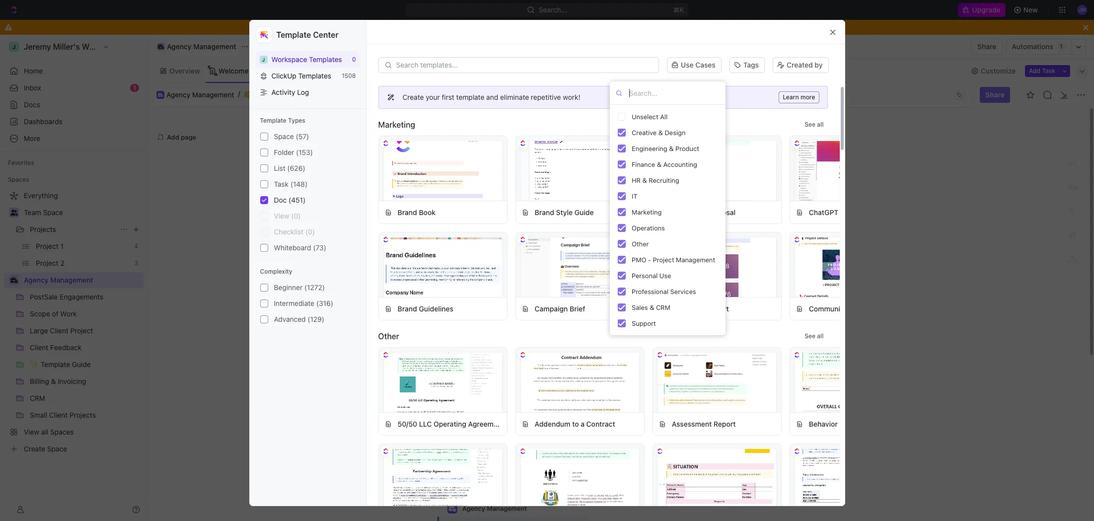 Task type: locate. For each thing, give the bounding box(es) containing it.
space up projects
[[43, 208, 63, 217]]

support button
[[614, 316, 722, 331]]

2 the from the left
[[694, 262, 706, 271]]

share down customize "button"
[[986, 90, 1005, 99]]

list (626)
[[274, 164, 305, 172]]

see all button down communication
[[801, 330, 828, 342]]

see all for marketing
[[805, 121, 824, 128]]

1 vertical spatial see
[[805, 332, 816, 340]]

chatgpt prompts for marketing
[[809, 208, 914, 216]]

1 horizontal spatial other
[[632, 240, 649, 248]]

0 horizontal spatial team
[[24, 208, 41, 217]]

1 horizontal spatial marketing
[[632, 208, 662, 216]]

this
[[640, 23, 653, 31]]

business time image
[[158, 44, 164, 49], [10, 277, 18, 283]]

0 vertical spatial task
[[1043, 67, 1056, 74]]

1 vertical spatial (0)
[[306, 228, 315, 236]]

all down learn more "link"
[[817, 121, 824, 128]]

1 vertical spatial welcome!
[[253, 90, 286, 99]]

report for assessment report
[[714, 420, 736, 428]]

&
[[659, 128, 663, 136], [669, 144, 674, 152], [657, 160, 662, 168], [643, 176, 647, 184], [650, 303, 655, 311]]

checklist (0)
[[274, 228, 315, 236]]

unselect all button
[[614, 109, 722, 125]]

marketing up the operations
[[632, 208, 662, 216]]

0 vertical spatial see all button
[[801, 119, 828, 131]]

customize
[[981, 66, 1016, 75]]

list down the "folder"
[[274, 164, 286, 172]]

template types
[[260, 117, 305, 124]]

add for add comment
[[447, 179, 460, 188]]

complexity
[[260, 268, 292, 275]]

team up "work!"
[[553, 66, 571, 75]]

1 see all from the top
[[805, 121, 824, 128]]

clickup templates
[[272, 72, 331, 80]]

team space link
[[24, 205, 142, 221]]

(0) up the (73)
[[306, 228, 315, 236]]

a
[[581, 420, 585, 428]]

advanced
[[274, 315, 306, 323]]

(148)
[[291, 180, 308, 188]]

1 horizontal spatial the
[[694, 262, 706, 271]]

add left comment
[[447, 179, 460, 188]]

1 vertical spatial and
[[566, 262, 580, 271]]

1 vertical spatial business time image
[[10, 277, 18, 283]]

notifications?
[[545, 23, 590, 31]]

space inside team space link
[[43, 208, 63, 217]]

2 horizontal spatial marketing
[[881, 208, 914, 216]]

types
[[288, 117, 305, 124]]

1 vertical spatial see all
[[805, 332, 824, 340]]

(626)
[[287, 164, 305, 172]]

1 horizontal spatial space
[[274, 132, 294, 141]]

finance & accounting
[[632, 160, 698, 168]]

0 vertical spatial team
[[553, 66, 571, 75]]

hr
[[632, 176, 641, 184]]

1 the from the left
[[475, 262, 487, 271]]

1 vertical spatial template
[[260, 117, 287, 124]]

and down to
[[437, 274, 451, 283]]

agency management link inside tree
[[24, 272, 142, 288]]

1 vertical spatial agency management link
[[166, 90, 234, 99]]

and
[[487, 93, 498, 101], [566, 262, 580, 271], [437, 274, 451, 283]]

1 vertical spatial space
[[43, 208, 63, 217]]

share
[[978, 42, 997, 51], [986, 90, 1005, 99]]

welcome! down comment
[[436, 192, 528, 215]]

1 vertical spatial team
[[24, 208, 41, 217]]

1 vertical spatial agency management
[[166, 90, 234, 99]]

template left types
[[260, 117, 287, 124]]

1 vertical spatial all
[[817, 332, 824, 340]]

pmo - project management
[[632, 256, 716, 264]]

2 see all from the top
[[805, 332, 824, 340]]

folder (153)
[[274, 148, 313, 157]]

to right "want"
[[484, 23, 491, 31]]

to right navigate
[[685, 262, 692, 271]]

tree containing team space
[[4, 188, 144, 457]]

whiteboard
[[274, 243, 311, 252]]

campaign for campaign report
[[672, 304, 705, 313]]

0 horizontal spatial the
[[475, 262, 487, 271]]

style
[[556, 208, 573, 216]]

campaign down services
[[672, 304, 705, 313]]

(0) for view (0)
[[291, 212, 301, 220]]

agency management inside tree
[[24, 276, 93, 284]]

add down automations
[[1030, 67, 1041, 74]]

0 horizontal spatial add
[[167, 133, 179, 141]]

sidebar navigation
[[0, 35, 149, 521]]

the left sidebar
[[694, 262, 706, 271]]

activity log button
[[256, 84, 360, 100]]

2 vertical spatial template
[[482, 274, 518, 283]]

management inside "sidebar" navigation
[[50, 276, 93, 284]]

brand left guidelines
[[398, 304, 417, 313]]

the
[[475, 262, 487, 271], [694, 262, 706, 271]]

0 vertical spatial see all
[[805, 121, 824, 128]]

other up pmo
[[632, 240, 649, 248]]

0 horizontal spatial space
[[43, 208, 63, 217]]

task down automations
[[1043, 67, 1056, 74]]

to inside the to access the included setup guide and relevant resources, navigate to the sidebar shown below and click
[[685, 262, 692, 271]]

shown
[[737, 262, 760, 271]]

2 vertical spatial add
[[447, 179, 460, 188]]

0 vertical spatial add
[[1030, 67, 1041, 74]]

1 horizontal spatial use
[[681, 61, 694, 69]]

& left design
[[659, 128, 663, 136]]

do
[[442, 23, 451, 31]]

Search templates... text field
[[396, 61, 653, 69]]

marketing down 'create' at the top left of the page
[[378, 120, 415, 129]]

2 horizontal spatial add
[[1030, 67, 1041, 74]]

welcome! right 👋
[[253, 90, 286, 99]]

report down sidebar
[[707, 304, 729, 313]]

add for add task
[[1030, 67, 1041, 74]]

workload
[[504, 66, 535, 75]]

(0) right view on the top of page
[[291, 212, 301, 220]]

add inside button
[[1030, 67, 1041, 74]]

want
[[467, 23, 483, 31]]

1 see all button from the top
[[801, 119, 828, 131]]

new button
[[1010, 2, 1044, 18]]

template center
[[277, 30, 339, 39]]

& left the product
[[669, 144, 674, 152]]

view
[[274, 212, 289, 220]]

you
[[453, 23, 465, 31]]

1 all from the top
[[817, 121, 824, 128]]

welcome! up 👋
[[219, 66, 251, 75]]

templates up organizational
[[309, 55, 342, 64]]

setup
[[522, 262, 542, 271]]

0 horizontal spatial 1
[[133, 84, 136, 91]]

see for other
[[805, 332, 816, 340]]

brand left style
[[535, 208, 554, 216]]

2 see all button from the top
[[801, 330, 828, 342]]

0 horizontal spatial welcome!
[[219, 66, 251, 75]]

brand style guide
[[535, 208, 594, 216]]

personal use
[[632, 272, 671, 279]]

team
[[553, 66, 571, 75], [24, 208, 41, 217]]

jeremy miller's workspace, , element
[[260, 55, 268, 63]]

whiteboard (73)
[[274, 243, 326, 252]]

1 horizontal spatial to
[[572, 420, 579, 428]]

team for team
[[553, 66, 571, 75]]

see all down more
[[805, 121, 824, 128]]

timeline
[[458, 66, 486, 75]]

marketing button
[[614, 204, 722, 220]]

see all for other
[[805, 332, 824, 340]]

✨ template guide:
[[472, 274, 545, 284]]

1 horizontal spatial (0)
[[306, 228, 315, 236]]

finance & accounting button
[[614, 157, 722, 172]]

report right assessment
[[714, 420, 736, 428]]

0 horizontal spatial to
[[484, 23, 491, 31]]

report right behavior
[[840, 420, 862, 428]]

business time image
[[158, 93, 163, 97]]

2 see from the top
[[805, 332, 816, 340]]

1 vertical spatial add
[[167, 133, 179, 141]]

0 vertical spatial see
[[805, 121, 816, 128]]

comment
[[462, 179, 492, 188]]

0 vertical spatial other
[[632, 240, 649, 248]]

and right guide
[[566, 262, 580, 271]]

see all down communication
[[805, 332, 824, 340]]

all
[[817, 121, 824, 128], [817, 332, 824, 340]]

1 horizontal spatial list
[[590, 66, 601, 75]]

template for template types
[[260, 117, 287, 124]]

0 horizontal spatial list
[[274, 164, 286, 172]]

marketing right for
[[881, 208, 914, 216]]

add left the page
[[167, 133, 179, 141]]

welcome! link
[[217, 64, 251, 78]]

personal use button
[[614, 268, 722, 284]]

1 see from the top
[[805, 121, 816, 128]]

0 horizontal spatial task
[[274, 180, 289, 188]]

use cases
[[681, 61, 716, 69]]

& inside button
[[650, 303, 655, 311]]

space up the "folder"
[[274, 132, 294, 141]]

create your first template and eliminate repetitive work!
[[403, 93, 581, 101]]

1 vertical spatial list
[[274, 164, 286, 172]]

0 vertical spatial list
[[590, 66, 601, 75]]

space
[[274, 132, 294, 141], [43, 208, 63, 217]]

0 vertical spatial template
[[277, 30, 311, 39]]

agency management for business time image's 'agency management' "link"
[[166, 90, 234, 99]]

engineering & product button
[[614, 141, 722, 157]]

1 vertical spatial templates
[[298, 72, 331, 80]]

overall
[[388, 66, 411, 75]]

all for marketing
[[817, 121, 824, 128]]

list right the team link
[[590, 66, 601, 75]]

0 vertical spatial use
[[681, 61, 694, 69]]

marketing inside button
[[632, 208, 662, 216]]

campaign for campaign proposal
[[672, 208, 705, 216]]

campaign up operations button in the right top of the page
[[672, 208, 705, 216]]

learn more
[[783, 93, 816, 101]]

assessment report
[[672, 420, 736, 428]]

0 horizontal spatial (0)
[[291, 212, 301, 220]]

enable
[[493, 23, 515, 31]]

& left "crm"
[[650, 303, 655, 311]]

all
[[660, 113, 668, 120]]

0 vertical spatial 1
[[1060, 43, 1063, 50]]

1 inside "sidebar" navigation
[[133, 84, 136, 91]]

2 vertical spatial agency
[[24, 276, 48, 284]]

team right user group icon
[[24, 208, 41, 217]]

2 all from the top
[[817, 332, 824, 340]]

0 vertical spatial templates
[[309, 55, 342, 64]]

1 horizontal spatial team
[[553, 66, 571, 75]]

(57)
[[296, 132, 309, 141]]

& right hr
[[643, 176, 647, 184]]

0 vertical spatial business time image
[[158, 44, 164, 49]]

it button
[[614, 188, 722, 204]]

0 vertical spatial all
[[817, 121, 824, 128]]

add page
[[167, 133, 196, 141]]

1 vertical spatial 1
[[133, 84, 136, 91]]

1 vertical spatial share
[[986, 90, 1005, 99]]

see all button down more
[[801, 119, 828, 131]]

1 horizontal spatial task
[[1043, 67, 1056, 74]]

0 vertical spatial (0)
[[291, 212, 301, 220]]

0 horizontal spatial other
[[378, 332, 399, 341]]

(316)
[[316, 299, 333, 308]]

see down communication
[[805, 332, 816, 340]]

list
[[590, 66, 601, 75], [274, 164, 286, 172]]

0 horizontal spatial use
[[660, 272, 671, 279]]

brand
[[398, 208, 417, 216], [535, 208, 554, 216], [398, 304, 417, 313]]

1
[[1060, 43, 1063, 50], [133, 84, 136, 91]]

agency management for 'agency management' "link" inside the tree
[[24, 276, 93, 284]]

brand left book
[[398, 208, 417, 216]]

other
[[632, 240, 649, 248], [378, 332, 399, 341]]

template down included
[[482, 274, 518, 283]]

2 vertical spatial and
[[437, 274, 451, 283]]

👋
[[244, 91, 252, 99]]

1 horizontal spatial add
[[447, 179, 460, 188]]

task up doc
[[274, 180, 289, 188]]

guide
[[544, 262, 564, 271]]

to
[[437, 262, 446, 271]]

0 vertical spatial agency
[[167, 42, 192, 51]]

1 vertical spatial to
[[685, 262, 692, 271]]

creative & design button
[[614, 125, 722, 141]]

campaign left brief
[[535, 304, 568, 313]]

other down brand guidelines
[[378, 332, 399, 341]]

0 vertical spatial agency management link
[[155, 41, 239, 53]]

professional services
[[632, 287, 696, 295]]

all down communication
[[817, 332, 824, 340]]

the up ✨
[[475, 262, 487, 271]]

share up customize "button"
[[978, 42, 997, 51]]

template up workspace
[[277, 30, 311, 39]]

tree
[[4, 188, 144, 457]]

use down navigate
[[660, 272, 671, 279]]

see down more
[[805, 121, 816, 128]]

list for list (626)
[[274, 164, 286, 172]]

campaign report
[[672, 304, 729, 313]]

2 vertical spatial welcome!
[[436, 192, 528, 215]]

2 vertical spatial agency management link
[[24, 272, 142, 288]]

⌘k
[[674, 5, 685, 14]]

folder
[[274, 148, 294, 157]]

team inside tree
[[24, 208, 41, 217]]

contract
[[587, 420, 615, 428]]

use left "cases" on the top right of the page
[[681, 61, 694, 69]]

0 vertical spatial share
[[978, 42, 997, 51]]

2 horizontal spatial to
[[685, 262, 692, 271]]

0 vertical spatial and
[[487, 93, 498, 101]]

1 vertical spatial see all button
[[801, 330, 828, 342]]

2 vertical spatial agency management
[[24, 276, 93, 284]]

templates up activity log button
[[298, 72, 331, 80]]

learn more link
[[779, 91, 820, 103]]

1 vertical spatial use
[[660, 272, 671, 279]]

& right 'finance'
[[657, 160, 662, 168]]

to left a
[[572, 420, 579, 428]]

and right template
[[487, 93, 498, 101]]

all for other
[[817, 332, 824, 340]]



Task type: vqa. For each thing, say whether or not it's contained in the screenshot.
"Features"
no



Task type: describe. For each thing, give the bounding box(es) containing it.
& for hr
[[643, 176, 647, 184]]

1 vertical spatial other
[[378, 332, 399, 341]]

campaign for campaign brief
[[535, 304, 568, 313]]

communication
[[809, 304, 861, 313]]

add for add page
[[167, 133, 179, 141]]

resources,
[[613, 262, 651, 271]]

automations
[[1012, 42, 1054, 51]]

templates for workspace templates
[[309, 55, 342, 64]]

share button
[[972, 39, 1003, 55]]

0 vertical spatial welcome!
[[219, 66, 251, 75]]

(0) for checklist (0)
[[306, 228, 315, 236]]

0 vertical spatial agency management
[[167, 42, 236, 51]]

2 horizontal spatial welcome!
[[436, 192, 528, 215]]

guide
[[575, 208, 594, 216]]

brand guidelines
[[398, 304, 454, 313]]

task inside button
[[1043, 67, 1056, 74]]

beginner (1272)
[[274, 283, 325, 292]]

workload link
[[502, 64, 535, 78]]

1 horizontal spatial welcome!
[[253, 90, 286, 99]]

management inside button
[[676, 256, 716, 264]]

home link
[[4, 63, 144, 79]]

engineering & product
[[632, 144, 700, 152]]

brand for brand style guide
[[535, 208, 554, 216]]

repetitive
[[531, 93, 561, 101]]

0 vertical spatial to
[[484, 23, 491, 31]]

advanced (129)
[[274, 315, 325, 323]]

guide:
[[520, 274, 545, 283]]

see for marketing
[[805, 121, 816, 128]]

team for team space
[[24, 208, 41, 217]]

workspace templates
[[272, 55, 342, 64]]

1 horizontal spatial 1
[[1060, 43, 1063, 50]]

below
[[763, 262, 784, 271]]

creative
[[632, 128, 657, 136]]

overview
[[169, 66, 200, 75]]

agency inside "sidebar" navigation
[[24, 276, 48, 284]]

professional
[[632, 287, 669, 295]]

templates for clickup templates
[[298, 72, 331, 80]]

included
[[489, 262, 520, 271]]

see all button for other
[[801, 330, 828, 342]]

creative & design
[[632, 128, 686, 136]]

50/50 llc operating agreement
[[398, 420, 505, 428]]

assessment
[[672, 420, 712, 428]]

brand for brand book
[[398, 208, 417, 216]]

0 horizontal spatial business time image
[[10, 277, 18, 283]]

0 vertical spatial space
[[274, 132, 294, 141]]

started
[[494, 237, 548, 256]]

j
[[262, 56, 265, 62]]

other inside button
[[632, 240, 649, 248]]

campaign brief
[[535, 304, 586, 313]]

use inside dropdown button
[[681, 61, 694, 69]]

upgrade link
[[959, 3, 1006, 17]]

overall process link
[[386, 64, 439, 78]]

0 horizontal spatial marketing
[[378, 120, 415, 129]]

2 vertical spatial to
[[572, 420, 579, 428]]

addendum to a contract
[[535, 420, 615, 428]]

overview link
[[167, 64, 200, 78]]

add comment
[[447, 179, 492, 188]]

operating
[[434, 420, 467, 428]]

1 vertical spatial agency
[[166, 90, 190, 99]]

& for creative
[[659, 128, 663, 136]]

campaign right communication
[[863, 304, 896, 313]]

list for list
[[590, 66, 601, 75]]

learn
[[783, 93, 799, 101]]

behavior report
[[809, 420, 862, 428]]

services
[[671, 287, 696, 295]]

proposal
[[707, 208, 736, 216]]

book
[[419, 208, 436, 216]]

agency management link for left business time icon
[[24, 272, 142, 288]]

share inside button
[[978, 42, 997, 51]]

2 horizontal spatial and
[[566, 262, 580, 271]]

relevant
[[582, 262, 611, 271]]

support
[[632, 319, 656, 327]]

project
[[653, 256, 675, 264]]

0 horizontal spatial and
[[437, 274, 451, 283]]

it
[[632, 192, 638, 200]]

page
[[181, 133, 196, 141]]

finance
[[632, 160, 655, 168]]

overall process
[[388, 66, 439, 75]]

pmo
[[632, 256, 647, 264]]

(153)
[[296, 148, 313, 157]]

(129)
[[308, 315, 325, 323]]

docs link
[[4, 97, 144, 113]]

new
[[1024, 5, 1038, 14]]

(451)
[[289, 196, 306, 204]]

brand book
[[398, 208, 436, 216]]

guidelines
[[419, 304, 454, 313]]

home
[[24, 67, 43, 75]]

1 horizontal spatial business time image
[[158, 44, 164, 49]]

brand for brand guidelines
[[398, 304, 417, 313]]

behavior
[[809, 420, 838, 428]]

customize button
[[968, 64, 1019, 78]]

agreement
[[468, 420, 505, 428]]

spaces
[[8, 176, 29, 183]]

see all button for marketing
[[801, 119, 828, 131]]

& for engineering
[[669, 144, 674, 152]]

getting started
[[437, 237, 548, 256]]

organizational
[[302, 66, 350, 75]]

campaign proposal
[[672, 208, 736, 216]]

template inside ✨ template guide:
[[482, 274, 518, 283]]

tree inside "sidebar" navigation
[[4, 188, 144, 457]]

Search... text field
[[630, 85, 721, 100]]

upgrade
[[973, 5, 1001, 14]]

unselect
[[632, 113, 659, 120]]

1 horizontal spatial and
[[487, 93, 498, 101]]

log
[[297, 88, 309, 96]]

beginner
[[274, 283, 303, 292]]

add task button
[[1026, 65, 1060, 77]]

projects link
[[30, 222, 116, 238]]

agency management link for business time image
[[166, 90, 234, 99]]

activity log
[[272, 88, 309, 96]]

report for campaign report
[[707, 304, 729, 313]]

professional services button
[[614, 284, 722, 300]]

personal
[[632, 272, 658, 279]]

& for finance
[[657, 160, 662, 168]]

user group image
[[10, 210, 18, 216]]

communication campaign
[[809, 304, 896, 313]]

operations button
[[614, 220, 722, 236]]

1 vertical spatial task
[[274, 180, 289, 188]]

cases
[[696, 61, 716, 69]]

& for sales
[[650, 303, 655, 311]]

workspace
[[272, 55, 307, 64]]

(73)
[[313, 243, 326, 252]]

eliminate
[[500, 93, 529, 101]]

report for behavior report
[[840, 420, 862, 428]]

template for template center
[[277, 30, 311, 39]]

accounting
[[664, 160, 698, 168]]

prompts
[[841, 208, 868, 216]]

work!
[[563, 93, 581, 101]]

first
[[442, 93, 455, 101]]

hide
[[623, 23, 639, 31]]

50/50
[[398, 420, 417, 428]]



